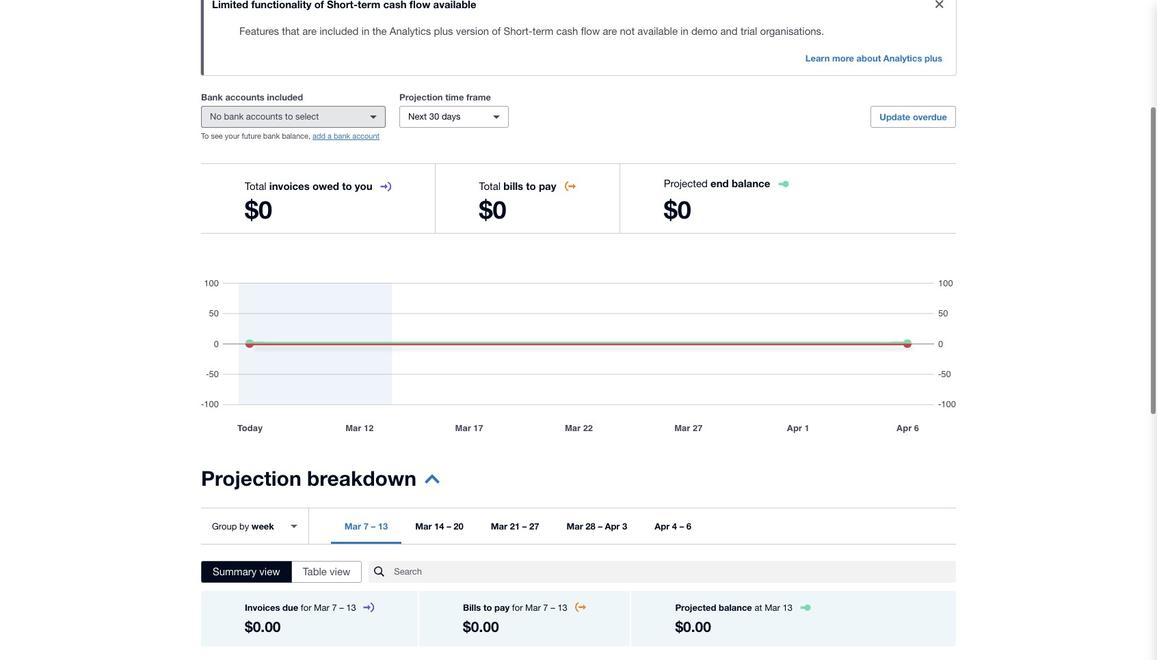 Task type: describe. For each thing, give the bounding box(es) containing it.
13 inside projected balance at mar 13
[[783, 603, 793, 614]]

mar 14 – 20
[[415, 521, 464, 532]]

short-
[[504, 25, 533, 37]]

21
[[510, 521, 520, 532]]

1 are from the left
[[303, 25, 317, 37]]

total invoices owed to you $0
[[245, 180, 373, 224]]

no bank accounts to select
[[210, 112, 319, 122]]

$0 inside total invoices owed to you $0
[[245, 195, 272, 224]]

add
[[313, 132, 326, 140]]

2 horizontal spatial bank
[[334, 132, 350, 140]]

pay inside total bills to pay $0
[[539, 180, 557, 192]]

update
[[880, 112, 911, 122]]

owed
[[313, 180, 339, 192]]

more
[[833, 53, 855, 64]]

future
[[242, 132, 261, 140]]

0 horizontal spatial plus
[[434, 25, 453, 37]]

next 30 days
[[408, 112, 461, 122]]

not
[[620, 25, 635, 37]]

total bills to pay $0
[[479, 180, 557, 224]]

add a bank account link
[[313, 132, 380, 140]]

mar down breakdown
[[345, 521, 361, 532]]

total for $0
[[479, 181, 501, 192]]

$0.00 inside bills to pay for mar 7 – 13 $0.00
[[463, 619, 499, 636]]

days
[[442, 112, 461, 122]]

14
[[435, 521, 444, 532]]

due
[[283, 603, 298, 614]]

cash
[[557, 25, 578, 37]]

mar left '21'
[[491, 521, 508, 532]]

mar left 28
[[567, 521, 583, 532]]

end
[[711, 177, 729, 190]]

features
[[239, 25, 279, 37]]

Search for a document search field
[[394, 561, 957, 584]]

to inside total bills to pay $0
[[526, 180, 536, 192]]

invoices due for mar 7 – 13 $0.00
[[245, 603, 356, 636]]

to
[[201, 132, 209, 140]]

summary view
[[213, 567, 280, 578]]

view for table view
[[330, 567, 351, 578]]

option group containing summary view
[[201, 562, 362, 584]]

mar 21 – 27
[[491, 521, 539, 532]]

– for 13
[[371, 521, 376, 532]]

that
[[282, 25, 300, 37]]

invoices
[[245, 603, 280, 614]]

summary
[[213, 567, 257, 578]]

1 horizontal spatial 7
[[364, 521, 369, 532]]

bills to pay for mar 7 – 13 $0.00
[[463, 603, 568, 636]]

3
[[623, 521, 628, 532]]

next 30 days button
[[400, 106, 509, 128]]

next
[[408, 112, 427, 122]]

mar 28 – apr 3
[[567, 521, 628, 532]]

features that are included in the analytics plus version of short-term cash flow are not available in demo and trial organisations.
[[239, 25, 825, 37]]

mar inside invoices due for mar 7 – 13 $0.00
[[314, 603, 330, 614]]

frame
[[467, 92, 491, 103]]

1 vertical spatial included
[[267, 92, 303, 103]]

27
[[530, 521, 539, 532]]

apr 4 – 6
[[655, 521, 692, 532]]

breakdown
[[307, 467, 417, 491]]

to see your future bank balance, add a bank account
[[201, 132, 380, 140]]

7 inside invoices due for mar 7 – 13 $0.00
[[332, 603, 337, 614]]

see
[[211, 132, 223, 140]]

0 vertical spatial balance
[[732, 177, 771, 190]]

by
[[239, 522, 249, 532]]

0 vertical spatial accounts
[[225, 92, 265, 103]]

group by week
[[212, 521, 274, 532]]

learn
[[806, 53, 830, 64]]

projection for projection time frame
[[400, 92, 443, 103]]

term
[[533, 25, 554, 37]]

at
[[755, 603, 763, 614]]

1 vertical spatial analytics
[[884, 53, 923, 64]]

2 apr from the left
[[655, 521, 670, 532]]

learn more about analytics plus
[[806, 53, 943, 64]]

– for 6
[[680, 521, 684, 532]]

bills
[[504, 180, 524, 192]]

1 horizontal spatial plus
[[925, 53, 943, 64]]

1 apr from the left
[[605, 521, 620, 532]]

2 are from the left
[[603, 25, 617, 37]]

bank accounts included
[[201, 92, 303, 103]]

for inside bills to pay for mar 7 – 13 $0.00
[[512, 603, 523, 614]]



Task type: locate. For each thing, give the bounding box(es) containing it.
13 inside bills to pay for mar 7 – 13 $0.00
[[558, 603, 568, 614]]

projection up the next
[[400, 92, 443, 103]]

2 $0.00 from the left
[[463, 619, 499, 636]]

total for you
[[245, 181, 267, 192]]

projected
[[664, 178, 708, 190], [676, 603, 717, 614]]

analytics
[[390, 25, 431, 37], [884, 53, 923, 64]]

0 vertical spatial included
[[320, 25, 359, 37]]

2 total from the left
[[479, 181, 501, 192]]

table
[[303, 567, 327, 578]]

mar inside projected balance at mar 13
[[765, 603, 781, 614]]

balance
[[732, 177, 771, 190], [719, 603, 753, 614]]

1 horizontal spatial are
[[603, 25, 617, 37]]

bank right no
[[224, 112, 244, 122]]

1 horizontal spatial bank
[[263, 132, 280, 140]]

balance,
[[282, 132, 311, 140]]

plus down close button
[[925, 53, 943, 64]]

1 horizontal spatial total
[[479, 181, 501, 192]]

3 $0.00 from the left
[[676, 619, 712, 636]]

6
[[687, 521, 692, 532]]

$0 down invoices
[[245, 195, 272, 224]]

update overdue button
[[871, 106, 957, 128]]

– inside invoices due for mar 7 – 13 $0.00
[[340, 603, 344, 614]]

0 horizontal spatial apr
[[605, 521, 620, 532]]

2 horizontal spatial $0.00
[[676, 619, 712, 636]]

balance left at
[[719, 603, 753, 614]]

1 $0.00 from the left
[[245, 619, 281, 636]]

included
[[320, 25, 359, 37], [267, 92, 303, 103]]

1 vertical spatial pay
[[495, 603, 510, 614]]

1 horizontal spatial in
[[681, 25, 689, 37]]

view right table at the left of the page
[[330, 567, 351, 578]]

to inside total invoices owed to you $0
[[342, 180, 352, 192]]

7
[[364, 521, 369, 532], [332, 603, 337, 614], [544, 603, 548, 614]]

close image
[[936, 0, 944, 8]]

bank right future
[[263, 132, 280, 140]]

13
[[378, 521, 388, 532], [346, 603, 356, 614], [558, 603, 568, 614], [783, 603, 793, 614]]

– for 20
[[447, 521, 451, 532]]

included left the at the top left
[[320, 25, 359, 37]]

view for summary view
[[260, 567, 280, 578]]

20
[[454, 521, 464, 532]]

balance right end
[[732, 177, 771, 190]]

0 vertical spatial analytics
[[390, 25, 431, 37]]

1 horizontal spatial projection
[[400, 92, 443, 103]]

in left the at the top left
[[362, 25, 370, 37]]

view
[[260, 567, 280, 578], [330, 567, 351, 578]]

0 vertical spatial projected
[[664, 178, 708, 190]]

bank
[[224, 112, 244, 122], [263, 132, 280, 140], [334, 132, 350, 140]]

– inside bills to pay for mar 7 – 13 $0.00
[[551, 603, 555, 614]]

1 horizontal spatial included
[[320, 25, 359, 37]]

no
[[210, 112, 222, 122]]

1 horizontal spatial $0
[[479, 195, 507, 224]]

analytics right the at the top left
[[390, 25, 431, 37]]

1 horizontal spatial view
[[330, 567, 351, 578]]

mar right at
[[765, 603, 781, 614]]

28
[[586, 521, 596, 532]]

– for apr
[[598, 521, 603, 532]]

0 horizontal spatial 7
[[332, 603, 337, 614]]

option group
[[201, 562, 362, 584]]

2 view from the left
[[330, 567, 351, 578]]

for
[[301, 603, 312, 614], [512, 603, 523, 614]]

projection
[[400, 92, 443, 103], [201, 467, 302, 491]]

2 horizontal spatial $0
[[664, 195, 692, 224]]

total inside total bills to pay $0
[[479, 181, 501, 192]]

1 horizontal spatial pay
[[539, 180, 557, 192]]

1 vertical spatial accounts
[[246, 112, 283, 122]]

you
[[355, 180, 373, 192]]

week
[[252, 521, 274, 532]]

projection breakdown
[[201, 467, 417, 491]]

projection time frame
[[400, 92, 491, 103]]

for inside invoices due for mar 7 – 13 $0.00
[[301, 603, 312, 614]]

0 horizontal spatial in
[[362, 25, 370, 37]]

group
[[212, 522, 237, 532]]

mar
[[345, 521, 361, 532], [415, 521, 432, 532], [491, 521, 508, 532], [567, 521, 583, 532], [314, 603, 330, 614], [526, 603, 541, 614], [765, 603, 781, 614]]

included up the no bank accounts to select popup button
[[267, 92, 303, 103]]

plus left version
[[434, 25, 453, 37]]

0 horizontal spatial $0
[[245, 195, 272, 224]]

0 horizontal spatial for
[[301, 603, 312, 614]]

–
[[371, 521, 376, 532], [447, 521, 451, 532], [523, 521, 527, 532], [598, 521, 603, 532], [680, 521, 684, 532], [340, 603, 344, 614], [551, 603, 555, 614]]

accounts up no bank accounts to select at the left of page
[[225, 92, 265, 103]]

pay right the bills
[[495, 603, 510, 614]]

$0.00 down invoices
[[245, 619, 281, 636]]

0 horizontal spatial analytics
[[390, 25, 431, 37]]

30
[[430, 112, 439, 122]]

2 in from the left
[[681, 25, 689, 37]]

update overdue
[[880, 112, 948, 122]]

are left not
[[603, 25, 617, 37]]

trial
[[741, 25, 758, 37]]

0 vertical spatial projection
[[400, 92, 443, 103]]

to left select
[[285, 112, 293, 122]]

apr left 3
[[605, 521, 620, 532]]

projected down search for a document search field
[[676, 603, 717, 614]]

1 $0 from the left
[[245, 195, 272, 224]]

demo
[[692, 25, 718, 37]]

projected for balance
[[676, 603, 717, 614]]

projection for projection breakdown
[[201, 467, 302, 491]]

1 total from the left
[[245, 181, 267, 192]]

4
[[672, 521, 677, 532]]

no bank accounts to select button
[[201, 106, 386, 128]]

$0.00 inside invoices due for mar 7 – 13 $0.00
[[245, 619, 281, 636]]

$0 down projected end balance
[[664, 195, 692, 224]]

0 vertical spatial pay
[[539, 180, 557, 192]]

plus
[[434, 25, 453, 37], [925, 53, 943, 64]]

$0 down bills
[[479, 195, 507, 224]]

learn more about analytics plus link
[[798, 48, 951, 70]]

projected balance at mar 13
[[676, 603, 793, 614]]

2 for from the left
[[512, 603, 523, 614]]

accounts down bank accounts included
[[246, 112, 283, 122]]

– for 27
[[523, 521, 527, 532]]

0 horizontal spatial $0.00
[[245, 619, 281, 636]]

1 vertical spatial balance
[[719, 603, 753, 614]]

to right bills
[[526, 180, 536, 192]]

organisations.
[[761, 25, 825, 37]]

1 in from the left
[[362, 25, 370, 37]]

mar right the bills
[[526, 603, 541, 614]]

view right summary
[[260, 567, 280, 578]]

0 horizontal spatial pay
[[495, 603, 510, 614]]

0 horizontal spatial included
[[267, 92, 303, 103]]

total inside total invoices owed to you $0
[[245, 181, 267, 192]]

1 horizontal spatial $0.00
[[463, 619, 499, 636]]

pay
[[539, 180, 557, 192], [495, 603, 510, 614]]

to right the bills
[[484, 603, 492, 614]]

your
[[225, 132, 240, 140]]

mar left "14"
[[415, 521, 432, 532]]

for right due
[[301, 603, 312, 614]]

1 horizontal spatial for
[[512, 603, 523, 614]]

bills
[[463, 603, 481, 614]]

0 vertical spatial plus
[[434, 25, 453, 37]]

total left bills
[[479, 181, 501, 192]]

are right that
[[303, 25, 317, 37]]

$0 inside total bills to pay $0
[[479, 195, 507, 224]]

1 for from the left
[[301, 603, 312, 614]]

available
[[638, 25, 678, 37]]

7 inside bills to pay for mar 7 – 13 $0.00
[[544, 603, 548, 614]]

for right the bills
[[512, 603, 523, 614]]

close button
[[926, 0, 954, 18]]

accounts inside popup button
[[246, 112, 283, 122]]

projected left end
[[664, 178, 708, 190]]

13 inside invoices due for mar 7 – 13 $0.00
[[346, 603, 356, 614]]

1 vertical spatial projection
[[201, 467, 302, 491]]

3 $0 from the left
[[664, 195, 692, 224]]

mar 7 – 13
[[345, 521, 388, 532]]

projection up group by week
[[201, 467, 302, 491]]

total
[[245, 181, 267, 192], [479, 181, 501, 192]]

in left demo
[[681, 25, 689, 37]]

$0
[[245, 195, 272, 224], [479, 195, 507, 224], [664, 195, 692, 224]]

and
[[721, 25, 738, 37]]

bank
[[201, 92, 223, 103]]

0 horizontal spatial view
[[260, 567, 280, 578]]

overdue
[[913, 112, 948, 122]]

projection inside button
[[201, 467, 302, 491]]

select
[[296, 112, 319, 122]]

flow
[[581, 25, 600, 37]]

to left you
[[342, 180, 352, 192]]

projected for end
[[664, 178, 708, 190]]

0 horizontal spatial are
[[303, 25, 317, 37]]

1 view from the left
[[260, 567, 280, 578]]

pay right bills
[[539, 180, 557, 192]]

a
[[328, 132, 332, 140]]

to inside popup button
[[285, 112, 293, 122]]

bank right a
[[334, 132, 350, 140]]

1 horizontal spatial apr
[[655, 521, 670, 532]]

are
[[303, 25, 317, 37], [603, 25, 617, 37]]

$0.00 down the bills
[[463, 619, 499, 636]]

apr left 4
[[655, 521, 670, 532]]

2 horizontal spatial 7
[[544, 603, 548, 614]]

mar inside bills to pay for mar 7 – 13 $0.00
[[526, 603, 541, 614]]

mar right due
[[314, 603, 330, 614]]

1 horizontal spatial analytics
[[884, 53, 923, 64]]

1 vertical spatial projected
[[676, 603, 717, 614]]

the
[[373, 25, 387, 37]]

analytics right the about
[[884, 53, 923, 64]]

to inside bills to pay for mar 7 – 13 $0.00
[[484, 603, 492, 614]]

0 horizontal spatial projection
[[201, 467, 302, 491]]

of
[[492, 25, 501, 37]]

projected inside projected end balance
[[664, 178, 708, 190]]

projection breakdown button
[[201, 467, 440, 500]]

total left invoices
[[245, 181, 267, 192]]

time
[[446, 92, 464, 103]]

0 horizontal spatial total
[[245, 181, 267, 192]]

pay inside bills to pay for mar 7 – 13 $0.00
[[495, 603, 510, 614]]

invoices
[[269, 180, 310, 192]]

apr
[[605, 521, 620, 532], [655, 521, 670, 532]]

0 horizontal spatial bank
[[224, 112, 244, 122]]

version
[[456, 25, 489, 37]]

2 $0 from the left
[[479, 195, 507, 224]]

account
[[353, 132, 380, 140]]

in
[[362, 25, 370, 37], [681, 25, 689, 37]]

table view
[[303, 567, 351, 578]]

about
[[857, 53, 881, 64]]

projected end balance
[[664, 177, 771, 190]]

bank inside popup button
[[224, 112, 244, 122]]

to
[[285, 112, 293, 122], [342, 180, 352, 192], [526, 180, 536, 192], [484, 603, 492, 614]]

1 vertical spatial plus
[[925, 53, 943, 64]]

$0.00 down projected balance at mar 13
[[676, 619, 712, 636]]



Task type: vqa. For each thing, say whether or not it's contained in the screenshot.
topmost Analytics
yes



